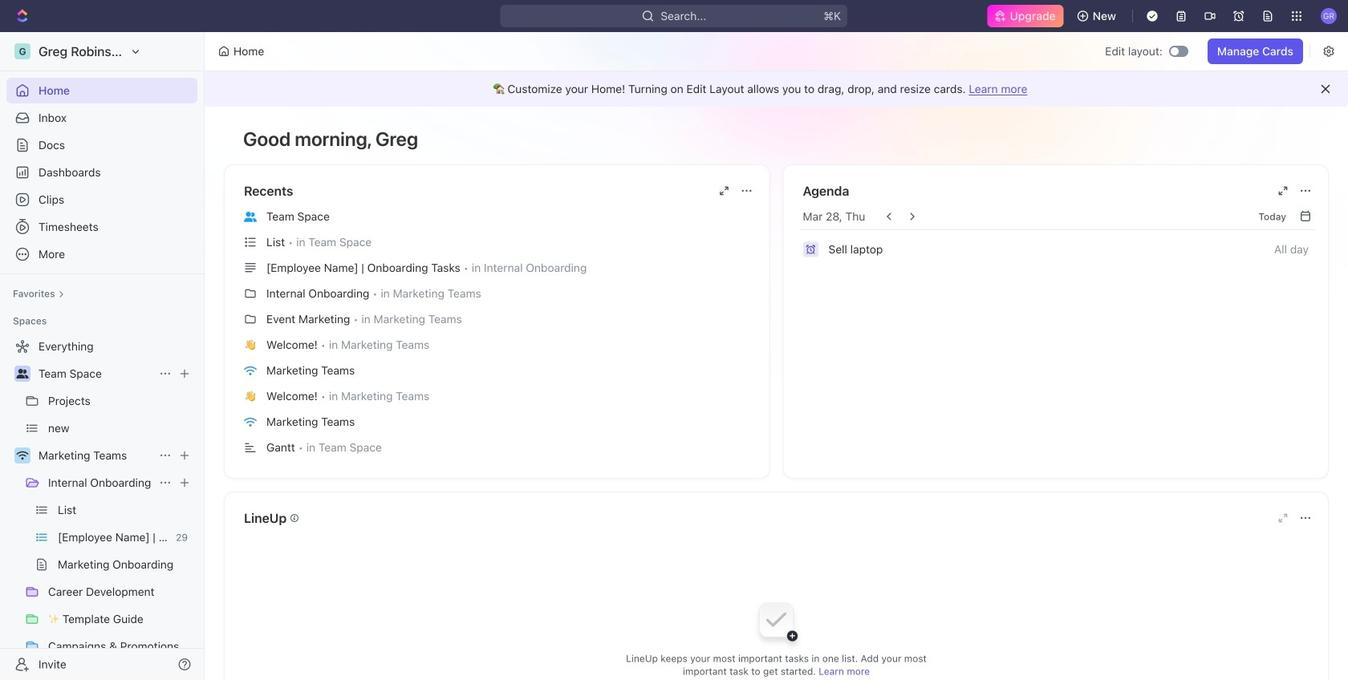 Task type: locate. For each thing, give the bounding box(es) containing it.
greg robinson's workspace, , element
[[14, 43, 31, 59]]

tree
[[6, 334, 197, 681]]

0 vertical spatial wifi image
[[244, 366, 257, 376]]

user group image
[[16, 369, 28, 379]]

alert
[[205, 71, 1349, 107]]

sidebar navigation
[[0, 32, 208, 681]]

user group image
[[244, 212, 257, 222]]

tree inside sidebar 'navigation'
[[6, 334, 197, 681]]

1 vertical spatial wifi image
[[244, 417, 257, 428]]

wifi image inside sidebar 'navigation'
[[16, 451, 28, 461]]

2 vertical spatial wifi image
[[16, 451, 28, 461]]

wifi image
[[244, 366, 257, 376], [244, 417, 257, 428], [16, 451, 28, 461]]



Task type: vqa. For each thing, say whether or not it's contained in the screenshot.
"alert"
yes



